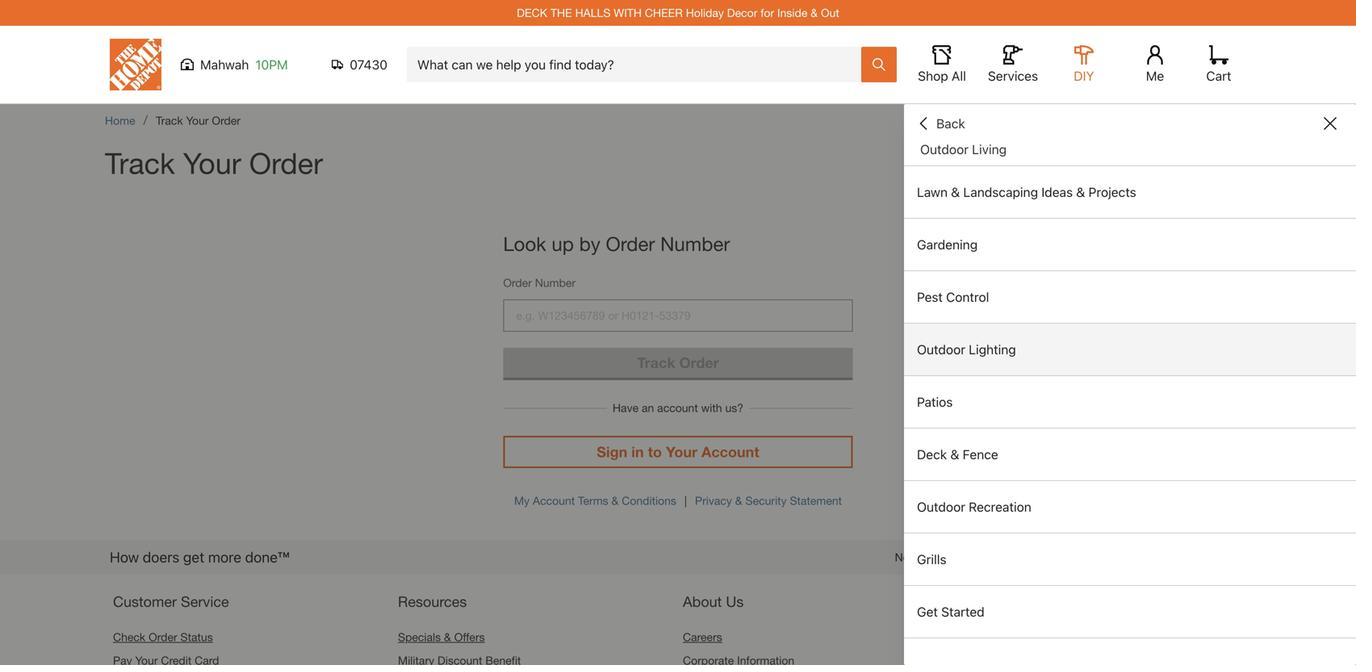 Task type: vqa. For each thing, say whether or not it's contained in the screenshot.
Statement
yes



Task type: describe. For each thing, give the bounding box(es) containing it.
please
[[958, 551, 992, 564]]

us
[[726, 593, 744, 611]]

get
[[183, 549, 205, 566]]

need help? please call us at:
[[895, 551, 1047, 564]]

grills link
[[905, 534, 1357, 586]]

privacy
[[695, 494, 732, 508]]

specials
[[398, 631, 441, 644]]

the
[[551, 6, 572, 19]]

about us
[[683, 593, 744, 611]]

outdoor for outdoor living
[[921, 142, 969, 157]]

0 vertical spatial track your order
[[156, 114, 241, 127]]

sign in to your account
[[597, 443, 760, 461]]

all
[[952, 68, 967, 84]]

decor
[[727, 6, 758, 19]]

gardening
[[917, 237, 978, 252]]

menu containing lawn & landscaping ideas & projects
[[905, 166, 1357, 639]]

services button
[[988, 45, 1039, 84]]

get started link
[[905, 586, 1357, 638]]

& right lawn
[[952, 185, 960, 200]]

home link
[[105, 114, 135, 127]]

0 horizontal spatial number
[[535, 276, 576, 290]]

gardening link
[[905, 219, 1357, 271]]

patios
[[917, 395, 953, 410]]

look up by order number
[[503, 232, 730, 255]]

customer
[[113, 593, 177, 611]]

specials & offers link
[[398, 631, 485, 644]]

order number
[[503, 276, 576, 290]]

about
[[683, 593, 722, 611]]

outdoor recreation
[[917, 500, 1032, 515]]

by
[[580, 232, 601, 255]]

check
[[113, 631, 146, 644]]

to
[[648, 443, 662, 461]]

deck the halls with cheer holiday decor for inside & out
[[517, 6, 840, 19]]

pest control
[[917, 290, 990, 305]]

0 vertical spatial your
[[186, 114, 209, 127]]

statement
[[790, 494, 842, 508]]

done™
[[245, 549, 290, 566]]

with
[[614, 6, 642, 19]]

holiday
[[686, 6, 724, 19]]

& right 'privacy'
[[736, 494, 743, 508]]

check order status
[[113, 631, 213, 644]]

1 vertical spatial track your order
[[105, 146, 323, 180]]

status
[[181, 631, 213, 644]]

07430 button
[[332, 57, 388, 73]]

track order
[[637, 354, 719, 372]]

conditions
[[622, 494, 677, 508]]

us
[[1016, 551, 1028, 564]]

terms
[[578, 494, 609, 508]]

deck
[[917, 447, 947, 462]]

0 horizontal spatial account
[[533, 494, 575, 508]]

careers
[[683, 631, 723, 644]]

check order status link
[[113, 631, 213, 644]]

back button
[[917, 115, 966, 132]]

pest control link
[[905, 271, 1357, 323]]

shop
[[918, 68, 949, 84]]

|
[[685, 494, 687, 508]]

halls
[[575, 6, 611, 19]]

specials & offers
[[398, 631, 485, 644]]

privacy & security statement link
[[695, 494, 842, 508]]

how
[[110, 549, 139, 566]]

& right 'deck'
[[951, 447, 960, 462]]

1 vertical spatial your
[[183, 146, 241, 180]]

for
[[761, 6, 775, 19]]

started
[[942, 605, 985, 620]]

doers
[[143, 549, 180, 566]]

get started
[[917, 605, 985, 620]]

recreation
[[969, 500, 1032, 515]]

offers
[[454, 631, 485, 644]]

2 vertical spatial your
[[666, 443, 698, 461]]

my account terms & conditions | privacy & security statement
[[514, 494, 842, 508]]

drawer close image
[[1325, 117, 1337, 130]]

outdoor for outdoor recreation
[[917, 500, 966, 515]]

mahwah
[[200, 57, 249, 72]]

& left offers
[[444, 631, 451, 644]]

outdoor lighting
[[917, 342, 1017, 357]]

security
[[746, 494, 787, 508]]

track inside button
[[637, 354, 676, 372]]



Task type: locate. For each thing, give the bounding box(es) containing it.
my
[[514, 494, 530, 508]]

1 horizontal spatial account
[[702, 443, 760, 461]]

customer service
[[113, 593, 229, 611]]

deck & fence link
[[905, 429, 1357, 481]]

your
[[186, 114, 209, 127], [183, 146, 241, 180], [666, 443, 698, 461]]

get
[[917, 605, 938, 620]]

outdoor for outdoor lighting
[[917, 342, 966, 357]]

sign
[[597, 443, 628, 461]]

home
[[105, 114, 135, 127]]

the home depot logo image
[[110, 39, 162, 90]]

1 vertical spatial track
[[105, 146, 175, 180]]

deck & fence
[[917, 447, 999, 462]]

outdoor inside outdoor recreation link
[[917, 500, 966, 515]]

diy button
[[1059, 45, 1111, 84]]

fence
[[963, 447, 999, 462]]

1 vertical spatial account
[[533, 494, 575, 508]]

0 vertical spatial outdoor
[[921, 142, 969, 157]]

outdoor living
[[921, 142, 1007, 157]]

grills
[[917, 552, 947, 567]]

10pm
[[256, 57, 288, 72]]

cart
[[1207, 68, 1232, 84]]

lighting
[[969, 342, 1017, 357]]

lawn & landscaping ideas & projects link
[[905, 166, 1357, 218]]

outdoor left lighting
[[917, 342, 966, 357]]

What can we help you find today? search field
[[418, 48, 861, 82]]

&
[[811, 6, 818, 19], [952, 185, 960, 200], [1077, 185, 1086, 200], [951, 447, 960, 462], [612, 494, 619, 508], [736, 494, 743, 508], [444, 631, 451, 644]]

ideas
[[1042, 185, 1073, 200]]

outdoor
[[921, 142, 969, 157], [917, 342, 966, 357], [917, 500, 966, 515]]

call
[[995, 551, 1012, 564]]

1 vertical spatial outdoor
[[917, 342, 966, 357]]

shop all
[[918, 68, 967, 84]]

how doers get more done™
[[110, 549, 290, 566]]

number down up
[[535, 276, 576, 290]]

cart link
[[1202, 45, 1237, 84]]

menu
[[905, 166, 1357, 639]]

cheer
[[645, 6, 683, 19]]

service
[[181, 593, 229, 611]]

order inside button
[[680, 354, 719, 372]]

1 horizontal spatial number
[[661, 232, 730, 255]]

me
[[1147, 68, 1165, 84]]

out
[[821, 6, 840, 19]]

projects
[[1089, 185, 1137, 200]]

number
[[661, 232, 730, 255], [535, 276, 576, 290]]

need
[[895, 551, 922, 564]]

number up order number text field
[[661, 232, 730, 255]]

me button
[[1130, 45, 1182, 84]]

help?
[[926, 551, 955, 564]]

outdoor inside outdoor lighting link
[[917, 342, 966, 357]]

inside
[[778, 6, 808, 19]]

2 vertical spatial track
[[637, 354, 676, 372]]

& left out
[[811, 6, 818, 19]]

resources
[[398, 593, 467, 611]]

track down order number text field
[[637, 354, 676, 372]]

07430
[[350, 57, 388, 72]]

look
[[503, 232, 547, 255]]

careers link
[[683, 631, 723, 644]]

patios link
[[905, 376, 1357, 428]]

services
[[989, 68, 1039, 84]]

& right ideas
[[1077, 185, 1086, 200]]

outdoor up 'help?'
[[917, 500, 966, 515]]

outdoor down the back "button"
[[921, 142, 969, 157]]

lawn
[[917, 185, 948, 200]]

in
[[632, 443, 644, 461]]

0 vertical spatial track
[[156, 114, 183, 127]]

more
[[208, 549, 241, 566]]

Order Number text field
[[503, 300, 853, 332]]

account up 'privacy'
[[702, 443, 760, 461]]

1 vertical spatial number
[[535, 276, 576, 290]]

at:
[[1031, 551, 1043, 564]]

sign in to your account link
[[503, 436, 853, 468]]

order
[[212, 114, 241, 127], [249, 146, 323, 180], [606, 232, 655, 255], [503, 276, 532, 290], [680, 354, 719, 372], [149, 631, 177, 644]]

track your order
[[156, 114, 241, 127], [105, 146, 323, 180]]

control
[[947, 290, 990, 305]]

deck the halls with cheer holiday decor for inside & out link
[[517, 6, 840, 19]]

account
[[702, 443, 760, 461], [533, 494, 575, 508]]

deck
[[517, 6, 548, 19]]

2 vertical spatial outdoor
[[917, 500, 966, 515]]

& right terms at the left bottom of the page
[[612, 494, 619, 508]]

lawn & landscaping ideas & projects
[[917, 185, 1137, 200]]

track
[[156, 114, 183, 127], [105, 146, 175, 180], [637, 354, 676, 372]]

diy
[[1074, 68, 1095, 84]]

track order button
[[503, 348, 853, 378]]

0 vertical spatial number
[[661, 232, 730, 255]]

0 vertical spatial account
[[702, 443, 760, 461]]

back
[[937, 116, 966, 131]]

shop all button
[[917, 45, 968, 84]]

pest
[[917, 290, 943, 305]]

landscaping
[[964, 185, 1039, 200]]

track down home link
[[105, 146, 175, 180]]

up
[[552, 232, 574, 255]]

track right home at top
[[156, 114, 183, 127]]

account right my at the bottom
[[533, 494, 575, 508]]

my account terms & conditions link
[[514, 494, 677, 508]]



